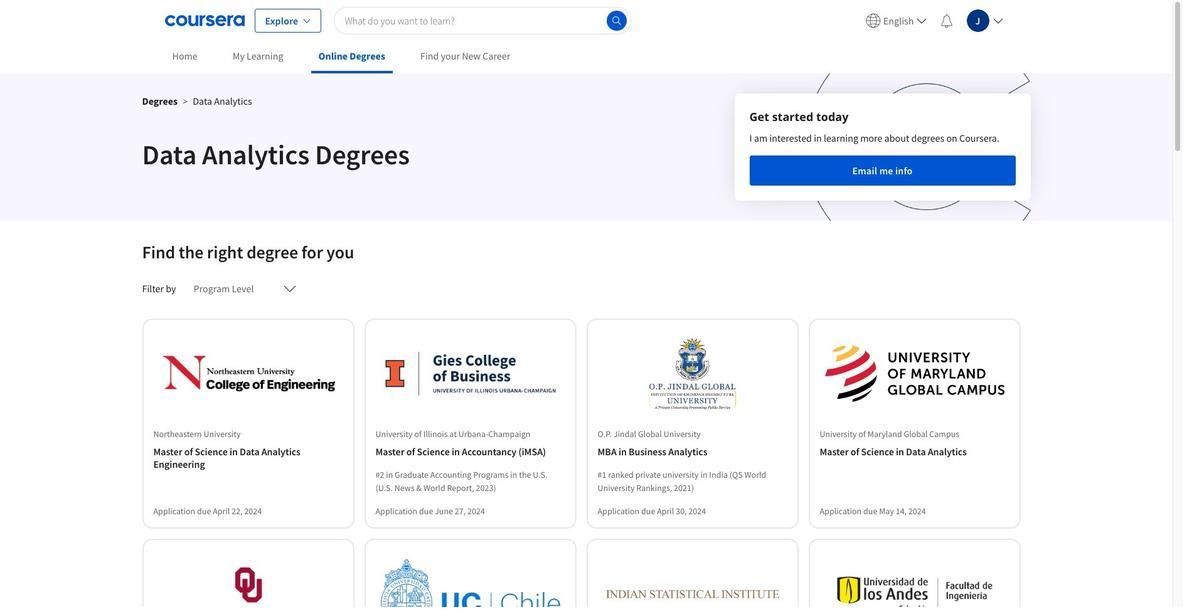 Task type: vqa. For each thing, say whether or not it's contained in the screenshot.
the middle Majors
no



Task type: locate. For each thing, give the bounding box(es) containing it.
coursera image
[[165, 10, 244, 30]]

None search field
[[334, 7, 631, 34]]

What do you want to learn? text field
[[334, 7, 631, 34]]



